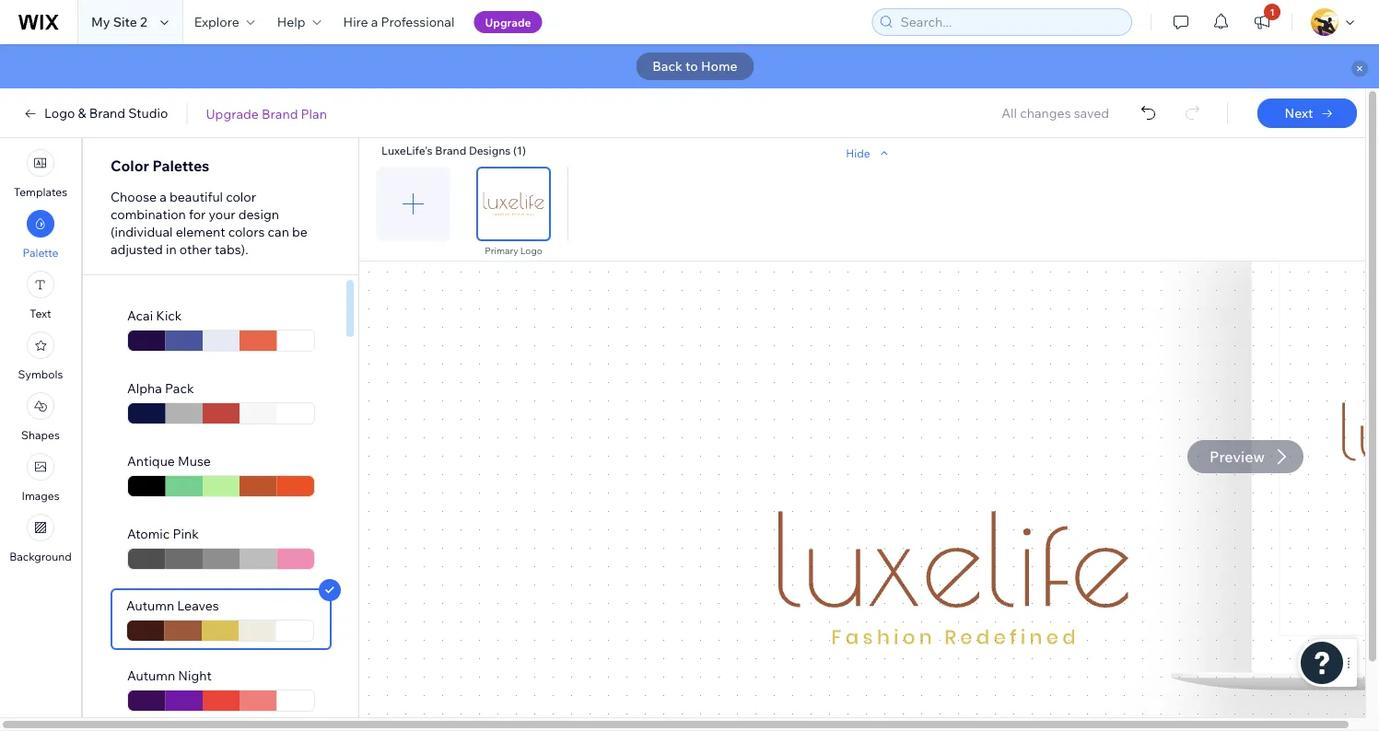 Task type: vqa. For each thing, say whether or not it's contained in the screenshot.
the bottom the logo
yes



Task type: describe. For each thing, give the bounding box(es) containing it.
night
[[178, 668, 212, 684]]

home
[[701, 58, 738, 74]]

shapes
[[21, 428, 60, 442]]

plan
[[301, 105, 327, 121]]

(individual
[[111, 224, 173, 240]]

can
[[268, 224, 289, 240]]

acai kick
[[127, 308, 182, 324]]

palette button
[[23, 210, 59, 260]]

colors
[[228, 224, 265, 240]]

brand for luxelife's brand designs (1)
[[435, 144, 466, 158]]

autumn leaves
[[126, 598, 219, 614]]

alpha
[[127, 380, 162, 397]]

your
[[209, 206, 235, 222]]

acai
[[127, 308, 153, 324]]

all changes saved
[[1002, 105, 1109, 121]]

combination
[[111, 206, 186, 222]]

1 vertical spatial logo
[[520, 245, 542, 257]]

autumn night
[[127, 668, 212, 684]]

choose a beautiful color combination for your design (individual element colors can be adjusted in other tabs).
[[111, 189, 308, 257]]

my
[[91, 14, 110, 30]]

tabs).
[[215, 241, 248, 257]]

hide button
[[846, 145, 892, 161]]

choose
[[111, 189, 157, 205]]

luxelife's
[[381, 144, 433, 158]]

shapes button
[[21, 392, 60, 442]]

designs
[[469, 144, 511, 158]]

palette
[[23, 246, 59, 260]]

kick
[[156, 308, 182, 324]]

help button
[[266, 0, 332, 44]]

2
[[140, 14, 147, 30]]

next
[[1285, 105, 1313, 121]]

logo & brand studio button
[[22, 105, 168, 122]]

upgrade for upgrade brand plan
[[206, 105, 259, 121]]

menu containing templates
[[0, 144, 81, 569]]

back to home button
[[636, 53, 754, 80]]

Search... field
[[895, 9, 1126, 35]]

autumn for autumn night
[[127, 668, 175, 684]]

professional
[[381, 14, 455, 30]]

element
[[176, 224, 225, 240]]

hire
[[343, 14, 368, 30]]

be
[[292, 224, 308, 240]]

antique
[[127, 453, 175, 469]]

atomic
[[127, 526, 170, 542]]

luxelife's brand designs (1)
[[381, 144, 526, 158]]

primary logo
[[485, 245, 542, 257]]

images
[[22, 489, 60, 503]]



Task type: locate. For each thing, give the bounding box(es) containing it.
a right hire
[[371, 14, 378, 30]]

hire a professional
[[343, 14, 455, 30]]

all
[[1002, 105, 1017, 121]]

antique muse
[[127, 453, 211, 469]]

palettes
[[153, 157, 209, 175]]

alpha pack
[[127, 380, 194, 397]]

autumn left leaves
[[126, 598, 174, 614]]

text button
[[27, 271, 54, 321]]

background
[[9, 550, 72, 564]]

background button
[[9, 514, 72, 564]]

0 vertical spatial upgrade
[[485, 15, 531, 29]]

upgrade for upgrade
[[485, 15, 531, 29]]

0 horizontal spatial logo
[[44, 105, 75, 121]]

a inside choose a beautiful color combination for your design (individual element colors can be adjusted in other tabs).
[[160, 189, 167, 205]]

logo right 'primary'
[[520, 245, 542, 257]]

changes
[[1020, 105, 1071, 121]]

brand left plan
[[262, 105, 298, 121]]

autumn for autumn leaves
[[126, 598, 174, 614]]

preview button
[[1188, 440, 1303, 474]]

other
[[179, 241, 212, 257]]

0 horizontal spatial brand
[[89, 105, 125, 121]]

1 button
[[1242, 0, 1282, 44]]

&
[[78, 105, 86, 121]]

hide
[[846, 146, 870, 160]]

autumn left night
[[127, 668, 175, 684]]

back to home
[[652, 58, 738, 74]]

leaves
[[177, 598, 219, 614]]

a for professional
[[371, 14, 378, 30]]

(1)
[[513, 144, 526, 158]]

in
[[166, 241, 177, 257]]

upgrade inside button
[[485, 15, 531, 29]]

brand
[[89, 105, 125, 121], [262, 105, 298, 121], [435, 144, 466, 158]]

logo & brand studio
[[44, 105, 168, 121]]

upgrade inside button
[[206, 105, 259, 121]]

autumn
[[126, 598, 174, 614], [127, 668, 175, 684]]

1 vertical spatial autumn
[[127, 668, 175, 684]]

primary
[[485, 245, 518, 257]]

saved
[[1074, 105, 1109, 121]]

1 horizontal spatial upgrade
[[485, 15, 531, 29]]

upgrade button
[[474, 11, 542, 33]]

2 horizontal spatial brand
[[435, 144, 466, 158]]

help
[[277, 14, 305, 30]]

beautiful
[[170, 189, 223, 205]]

color
[[111, 157, 149, 175]]

templates
[[14, 185, 67, 199]]

1 vertical spatial upgrade
[[206, 105, 259, 121]]

brand inside button
[[89, 105, 125, 121]]

logo inside button
[[44, 105, 75, 121]]

color
[[226, 189, 256, 205]]

muse
[[178, 453, 211, 469]]

hire a professional link
[[332, 0, 466, 44]]

back
[[652, 58, 683, 74]]

a
[[371, 14, 378, 30], [160, 189, 167, 205]]

1 vertical spatial a
[[160, 189, 167, 205]]

upgrade
[[485, 15, 531, 29], [206, 105, 259, 121]]

1
[[1270, 6, 1275, 18]]

1 horizontal spatial logo
[[520, 245, 542, 257]]

a up combination
[[160, 189, 167, 205]]

images button
[[22, 453, 60, 503]]

symbols button
[[18, 332, 63, 381]]

0 horizontal spatial a
[[160, 189, 167, 205]]

brand inside button
[[262, 105, 298, 121]]

back to home alert
[[0, 44, 1379, 88]]

0 vertical spatial a
[[371, 14, 378, 30]]

brand for upgrade brand plan
[[262, 105, 298, 121]]

0 horizontal spatial upgrade
[[206, 105, 259, 121]]

logo left & at the top left of page
[[44, 105, 75, 121]]

symbols
[[18, 368, 63, 381]]

to
[[685, 58, 698, 74]]

site
[[113, 14, 137, 30]]

a for beautiful
[[160, 189, 167, 205]]

color palettes
[[111, 157, 209, 175]]

templates button
[[14, 149, 67, 199]]

for
[[189, 206, 206, 222]]

adjusted
[[111, 241, 163, 257]]

my site 2
[[91, 14, 147, 30]]

studio
[[128, 105, 168, 121]]

logo
[[44, 105, 75, 121], [520, 245, 542, 257]]

upgrade up palettes
[[206, 105, 259, 121]]

upgrade brand plan
[[206, 105, 327, 121]]

next button
[[1257, 99, 1357, 128]]

menu
[[0, 144, 81, 569]]

pack
[[165, 380, 194, 397]]

upgrade right professional
[[485, 15, 531, 29]]

upgrade brand plan button
[[206, 105, 327, 122]]

design
[[238, 206, 279, 222]]

pink
[[173, 526, 199, 542]]

preview
[[1210, 448, 1265, 466]]

atomic pink
[[127, 526, 199, 542]]

1 horizontal spatial a
[[371, 14, 378, 30]]

explore
[[194, 14, 239, 30]]

0 vertical spatial logo
[[44, 105, 75, 121]]

a inside "link"
[[371, 14, 378, 30]]

1 horizontal spatial brand
[[262, 105, 298, 121]]

brand right & at the top left of page
[[89, 105, 125, 121]]

text
[[30, 307, 51, 321]]

0 vertical spatial autumn
[[126, 598, 174, 614]]

brand left designs
[[435, 144, 466, 158]]



